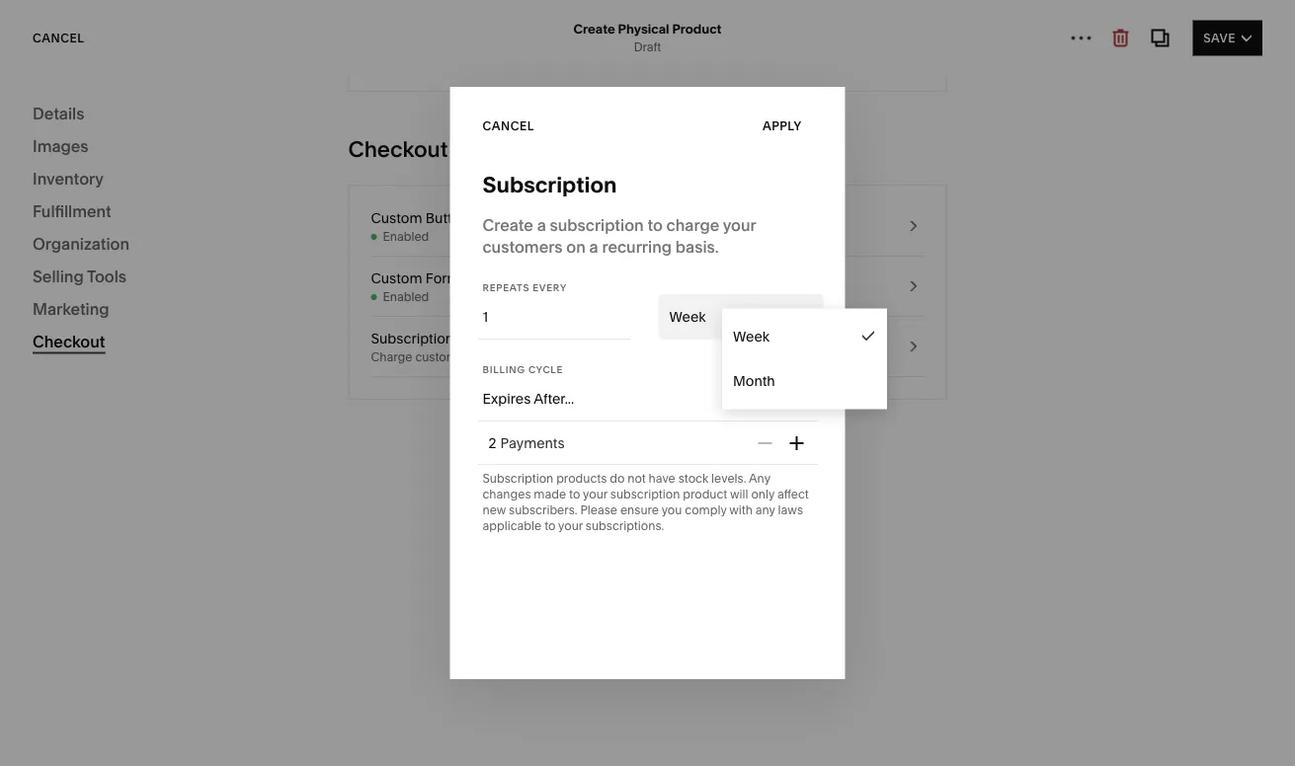 Task type: locate. For each thing, give the bounding box(es) containing it.
repeats
[[483, 282, 530, 293]]

0 vertical spatial custom
[[371, 210, 422, 227]]

0 vertical spatial recurring
[[602, 237, 672, 256]]

charge
[[371, 350, 413, 365]]

1 vertical spatial recurring
[[505, 350, 556, 365]]

1 vertical spatial cancel button
[[483, 109, 545, 144]]

changes
[[483, 488, 531, 502]]

custom left forms
[[371, 270, 422, 287]]

product up comply
[[683, 488, 728, 502]]

to left charge
[[648, 215, 663, 235]]

cancel
[[33, 31, 84, 45], [483, 119, 535, 133]]

in left 14
[[466, 731, 478, 748]]

payments
[[501, 435, 565, 452]]

enabled down "custom button" at the left top of the page
[[383, 230, 429, 244]]

1 vertical spatial cancel
[[483, 119, 535, 133]]

basis. down charge
[[676, 237, 719, 256]]

1 vertical spatial subscription
[[371, 331, 454, 347]]

social
[[482, 26, 515, 41]]

1 horizontal spatial customers
[[483, 237, 563, 256]]

1 horizontal spatial in
[[840, 26, 850, 41]]

enabled down the custom forms
[[383, 290, 429, 304]]

comply
[[685, 503, 727, 518]]

0 horizontal spatial cancel
[[33, 31, 84, 45]]

0 vertical spatial customers
[[483, 237, 563, 256]]

2 enabled from the top
[[383, 290, 429, 304]]

1 vertical spatial enabled
[[383, 290, 429, 304]]

in
[[840, 26, 850, 41], [466, 731, 478, 748]]

only
[[751, 488, 775, 502]]

week down charge
[[670, 309, 706, 326]]

save
[[1204, 31, 1236, 45]]

1 horizontal spatial products
[[556, 472, 607, 486]]

your up 'start'
[[242, 222, 276, 242]]

ends
[[431, 731, 463, 748]]

on left cycle
[[478, 350, 492, 365]]

the
[[668, 731, 690, 748]]

accounts
[[517, 26, 569, 41]]

enabled
[[383, 230, 429, 244], [383, 290, 429, 304]]

0 vertical spatial basis.
[[676, 237, 719, 256]]

checkout up "custom button" at the left top of the page
[[348, 136, 448, 163]]

cancel button down social
[[483, 109, 545, 144]]

0 horizontal spatial product
[[162, 273, 214, 290]]

0 vertical spatial checkout
[[348, 136, 448, 163]]

fulfillment
[[33, 202, 111, 221]]

to down subscribers.
[[545, 519, 556, 534]]

enable
[[387, 26, 426, 41]]

week up month
[[733, 328, 770, 345]]

0 horizontal spatial customers
[[415, 350, 475, 365]]

0 horizontal spatial you
[[605, 26, 626, 41]]

0 vertical spatial enabled
[[383, 230, 429, 244]]

basis. inside subscription charge customers on a recurring basis.
[[559, 350, 591, 365]]

row group
[[0, 110, 391, 767]]

out
[[729, 731, 751, 748]]

to
[[648, 215, 663, 235], [224, 222, 239, 242], [217, 273, 230, 290], [569, 488, 580, 502], [545, 519, 556, 534], [627, 731, 640, 748]]

1 vertical spatial basis.
[[559, 350, 591, 365]]

subscription for subscription
[[483, 171, 617, 198]]

0 vertical spatial subscription
[[483, 171, 617, 198]]

subscription for subscription charge customers on a recurring basis.
[[371, 331, 454, 347]]

any
[[749, 472, 771, 486]]

1 vertical spatial product
[[683, 488, 728, 502]]

checkout
[[348, 136, 448, 163], [33, 332, 105, 351]]

subscription up charge
[[371, 331, 454, 347]]

recurring
[[602, 237, 672, 256], [505, 350, 556, 365]]

1 vertical spatial week
[[733, 328, 770, 345]]

your left first
[[102, 273, 131, 290]]

enabled for forms
[[383, 290, 429, 304]]

organization
[[33, 234, 130, 253]]

recurring down charge
[[602, 237, 672, 256]]

week inside dropdown button
[[670, 309, 706, 326]]

have
[[649, 472, 676, 486]]

0 vertical spatial create
[[574, 21, 615, 37]]

subscriptions.
[[586, 519, 664, 534]]

1 horizontal spatial cancel
[[483, 119, 535, 133]]

recurring inside create a subscription to charge your customers on a recurring basis.
[[602, 237, 672, 256]]

1 vertical spatial subscription
[[611, 488, 680, 502]]

1 custom from the top
[[371, 210, 422, 227]]

Search items… text field
[[65, 132, 354, 176]]

week for the week dropdown button
[[670, 309, 706, 326]]

0 horizontal spatial basis.
[[559, 350, 591, 365]]

1 vertical spatial products
[[556, 472, 607, 486]]

1 horizontal spatial basis.
[[676, 237, 719, 256]]

categories button
[[0, 22, 139, 65]]

2 custom from the top
[[371, 270, 422, 287]]

None number field
[[483, 295, 626, 339]]

inventory
[[33, 169, 104, 188]]

None text field
[[489, 433, 501, 455]]

any
[[756, 503, 775, 518]]

marketing
[[33, 299, 109, 319]]

cancel for checkout
[[33, 31, 84, 45]]

0 horizontal spatial on
[[478, 350, 492, 365]]

chevron small up dark icon image
[[797, 309, 813, 325]]

products up first
[[152, 222, 220, 242]]

0 vertical spatial product
[[162, 273, 214, 290]]

your right charge
[[723, 215, 756, 235]]

1 horizontal spatial on
[[567, 237, 586, 256]]

custom
[[371, 210, 422, 227], [371, 270, 422, 287]]

week inside list box
[[733, 328, 770, 345]]

0 vertical spatial week
[[670, 309, 706, 326]]

affect
[[778, 488, 809, 502]]

subscription up ensure
[[611, 488, 680, 502]]

custom for custom forms
[[371, 270, 422, 287]]

subscription up create a subscription to charge your customers on a recurring basis.
[[483, 171, 617, 198]]

0 vertical spatial subscription
[[550, 215, 644, 235]]

create for create a subscription to charge your customers on a recurring basis.
[[483, 215, 534, 235]]

details
[[33, 104, 84, 123]]

of
[[754, 731, 767, 748]]

to enable updating social accounts when you publish a product, turn on this feature in
[[371, 26, 850, 41]]

0 vertical spatial products
[[152, 222, 220, 242]]

cancel inside cancel button
[[483, 119, 535, 133]]

0 horizontal spatial products
[[152, 222, 220, 242]]

to up 'start'
[[224, 222, 239, 242]]

1 horizontal spatial you
[[662, 503, 682, 518]]

apply button
[[763, 109, 813, 144]]

2 vertical spatial create
[[55, 273, 99, 290]]

1 enabled from the top
[[383, 230, 429, 244]]

0 horizontal spatial cancel button
[[33, 20, 84, 56]]

on left the this
[[758, 26, 772, 41]]

0 horizontal spatial checkout
[[33, 332, 105, 351]]

1 horizontal spatial week
[[733, 328, 770, 345]]

1 vertical spatial on
[[567, 237, 586, 256]]

cycle
[[529, 364, 563, 376]]

products up made
[[556, 472, 607, 486]]

cancel down social
[[483, 119, 535, 133]]

2 vertical spatial on
[[478, 350, 492, 365]]

you
[[605, 26, 626, 41], [662, 503, 682, 518]]

a
[[673, 26, 679, 41], [537, 215, 546, 235], [590, 237, 599, 256], [495, 350, 502, 365]]

custom button
[[371, 210, 469, 227]]

store
[[55, 244, 94, 263]]

save button
[[1193, 20, 1263, 56]]

2 vertical spatial subscription
[[483, 472, 554, 486]]

categories
[[38, 36, 118, 50]]

customers inside subscription charge customers on a recurring basis.
[[415, 350, 475, 365]]

week
[[670, 309, 706, 326], [733, 328, 770, 345]]

0 horizontal spatial recurring
[[505, 350, 556, 365]]

product inside start adding products to your store create your first product to start selling.
[[162, 273, 214, 290]]

subscription up every
[[550, 215, 644, 235]]

checkout down marketing
[[33, 332, 105, 351]]

1 vertical spatial you
[[662, 503, 682, 518]]

you right when
[[605, 26, 626, 41]]

1 vertical spatial create
[[483, 215, 534, 235]]

made
[[534, 488, 566, 502]]

your down subscribers.
[[558, 519, 583, 534]]

customers inside create a subscription to charge your customers on a recurring basis.
[[483, 237, 563, 256]]

images
[[33, 136, 89, 156]]

subscribers.
[[509, 503, 578, 518]]

1 vertical spatial in
[[466, 731, 478, 748]]

create down store
[[55, 273, 99, 290]]

billing cycle
[[483, 364, 563, 376]]

selling
[[33, 267, 84, 286]]

custom left button
[[371, 210, 422, 227]]

to inside create a subscription to charge your customers on a recurring basis.
[[648, 215, 663, 235]]

subscription inside create a subscription to charge your customers on a recurring basis.
[[550, 215, 644, 235]]

levels.
[[712, 472, 747, 486]]

1 horizontal spatial recurring
[[602, 237, 672, 256]]

create right button
[[483, 215, 534, 235]]

days.
[[498, 731, 532, 748]]

on inside create a subscription to charge your customers on a recurring basis.
[[567, 237, 586, 256]]

basis. right billing
[[559, 350, 591, 365]]

0 vertical spatial cancel button
[[33, 20, 84, 56]]

tab list
[[1083, 27, 1174, 59]]

you right ensure
[[662, 503, 682, 518]]

0 vertical spatial you
[[605, 26, 626, 41]]

your
[[723, 215, 756, 235], [242, 222, 276, 242], [102, 273, 131, 290], [583, 488, 608, 502], [558, 519, 583, 534], [770, 731, 798, 748]]

subscription inside subscription charge customers on a recurring basis.
[[371, 331, 454, 347]]

customers
[[483, 237, 563, 256], [415, 350, 475, 365]]

1 vertical spatial customers
[[415, 350, 475, 365]]

every
[[533, 282, 567, 293]]

0 vertical spatial cancel
[[33, 31, 84, 45]]

products inside subscription products do not have stock levels. any changes made to your subscription product will only affect new subscribers. please ensure you comply with any laws applicable to your subscriptions.
[[556, 472, 607, 486]]

month
[[733, 373, 775, 389]]

recurring down repeats every
[[505, 350, 556, 365]]

on up every
[[567, 237, 586, 256]]

cancel up all
[[33, 31, 84, 45]]

recurring inside subscription charge customers on a recurring basis.
[[505, 350, 556, 365]]

customers up repeats every
[[483, 237, 563, 256]]

new
[[483, 503, 506, 518]]

products
[[152, 222, 220, 242], [556, 472, 607, 486]]

product
[[162, 273, 214, 290], [683, 488, 728, 502]]

your trial ends in 14 days. upgrade now to get the most out of your site.
[[370, 731, 828, 748]]

in right the feature
[[840, 26, 850, 41]]

customers right charge
[[415, 350, 475, 365]]

your up please
[[583, 488, 608, 502]]

to right made
[[569, 488, 580, 502]]

1 vertical spatial custom
[[371, 270, 422, 287]]

charge
[[667, 215, 720, 235]]

tools
[[87, 267, 127, 286]]

custom for custom button
[[371, 210, 422, 227]]

create inside create physical product draft
[[574, 21, 615, 37]]

basis.
[[676, 237, 719, 256], [559, 350, 591, 365]]

cancel button up all
[[33, 20, 84, 56]]

create inside create a subscription to charge your customers on a recurring basis.
[[483, 215, 534, 235]]

list box
[[722, 314, 887, 404]]

to left 'start'
[[217, 273, 230, 290]]

1 horizontal spatial product
[[683, 488, 728, 502]]

2 horizontal spatial create
[[574, 21, 615, 37]]

subscription inside subscription products do not have stock levels. any changes made to your subscription product will only affect new subscribers. please ensure you comply with any laws applicable to your subscriptions.
[[483, 472, 554, 486]]

on
[[758, 26, 772, 41], [567, 237, 586, 256], [478, 350, 492, 365]]

publish
[[628, 26, 670, 41]]

2 horizontal spatial on
[[758, 26, 772, 41]]

week image
[[861, 329, 877, 344]]

1 horizontal spatial cancel button
[[483, 109, 545, 144]]

first
[[134, 273, 159, 290]]

cancel button
[[33, 20, 84, 56], [483, 109, 545, 144]]

subscription inside subscription products do not have stock levels. any changes made to your subscription product will only affect new subscribers. please ensure you comply with any laws applicable to your subscriptions.
[[611, 488, 680, 502]]

0 horizontal spatial week
[[670, 309, 706, 326]]

create left "physical"
[[574, 21, 615, 37]]

to left get on the bottom of the page
[[627, 731, 640, 748]]

subscription
[[483, 171, 617, 198], [371, 331, 454, 347], [483, 472, 554, 486]]

0 horizontal spatial create
[[55, 273, 99, 290]]

subscription
[[550, 215, 644, 235], [611, 488, 680, 502]]

start adding products to your store create your first product to start selling.
[[55, 222, 312, 290]]

product right first
[[162, 273, 214, 290]]

1 horizontal spatial create
[[483, 215, 534, 235]]

subscription up changes
[[483, 472, 554, 486]]

week for list box containing week
[[733, 328, 770, 345]]



Task type: vqa. For each thing, say whether or not it's contained in the screenshot.
on in the Subscription Charge customers on a recurring basis.
yes



Task type: describe. For each thing, give the bounding box(es) containing it.
your right of
[[770, 731, 798, 748]]

cancel button for checkout
[[33, 20, 84, 56]]

applicable
[[483, 519, 542, 534]]

on inside subscription charge customers on a recurring basis.
[[478, 350, 492, 365]]

product
[[672, 21, 722, 37]]

your
[[370, 731, 399, 748]]

a inside subscription charge customers on a recurring basis.
[[495, 350, 502, 365]]

create physical product draft
[[574, 21, 722, 54]]

repeats every
[[483, 282, 567, 293]]

most
[[693, 731, 726, 748]]

will
[[730, 488, 749, 502]]

when
[[572, 26, 602, 41]]

enabled for button
[[383, 230, 429, 244]]

all
[[33, 94, 61, 121]]

0 horizontal spatial in
[[466, 731, 478, 748]]

subscription products do not have stock levels. any changes made to your subscription product will only affect new subscribers. please ensure you comply with any laws applicable to your subscriptions.
[[483, 472, 809, 534]]

1 horizontal spatial checkout
[[348, 136, 448, 163]]

your inside create a subscription to charge your customers on a recurring basis.
[[723, 215, 756, 235]]

trial
[[403, 731, 427, 748]]

custom forms
[[371, 270, 467, 287]]

you inside subscription products do not have stock levels. any changes made to your subscription product will only affect new subscribers. please ensure you comply with any laws applicable to your subscriptions.
[[662, 503, 682, 518]]

cancel for repeats every
[[483, 119, 535, 133]]

create inside start adding products to your store create your first product to start selling.
[[55, 273, 99, 290]]

start
[[234, 273, 263, 290]]

adding
[[95, 222, 148, 242]]

turn
[[732, 26, 755, 41]]

products inside start adding products to your store create your first product to start selling.
[[152, 222, 220, 242]]

start
[[55, 222, 91, 242]]

selling tools
[[33, 267, 127, 286]]

do
[[610, 472, 625, 486]]

button
[[426, 210, 469, 227]]

subscription charge customers on a recurring basis.
[[371, 331, 591, 365]]

to
[[371, 26, 384, 41]]

ensure
[[621, 503, 659, 518]]

create a subscription to charge your customers on a recurring basis.
[[483, 215, 756, 256]]

laws
[[778, 503, 803, 518]]

subscription for subscription products do not have stock levels. any changes made to your subscription product will only affect new subscribers. please ensure you comply with any laws applicable to your subscriptions.
[[483, 472, 554, 486]]

1 vertical spatial checkout
[[33, 332, 105, 351]]

now
[[596, 731, 624, 748]]

not
[[628, 472, 646, 486]]

list box containing week
[[722, 314, 887, 404]]

0 vertical spatial in
[[840, 26, 850, 41]]

updating
[[428, 26, 479, 41]]

get
[[643, 731, 665, 748]]

selling.
[[266, 273, 312, 290]]

basis. inside create a subscription to charge your customers on a recurring basis.
[[676, 237, 719, 256]]

physical
[[618, 21, 670, 37]]

forms
[[426, 270, 467, 287]]

cancel button for repeats every
[[483, 109, 545, 144]]

product inside subscription products do not have stock levels. any changes made to your subscription product will only affect new subscribers. please ensure you comply with any laws applicable to your subscriptions.
[[683, 488, 728, 502]]

0 vertical spatial on
[[758, 26, 772, 41]]

product,
[[682, 26, 729, 41]]

create for create physical product draft
[[574, 21, 615, 37]]

billing
[[483, 364, 526, 376]]

draft
[[634, 40, 661, 54]]

please
[[580, 503, 618, 518]]

feature
[[798, 26, 837, 41]]

this
[[775, 26, 795, 41]]

upgrade
[[535, 731, 593, 748]]

site.
[[802, 731, 828, 748]]

stock
[[679, 472, 709, 486]]

week button
[[659, 294, 824, 340]]

with
[[729, 503, 753, 518]]

apply
[[763, 119, 802, 133]]

14
[[481, 731, 495, 748]]



